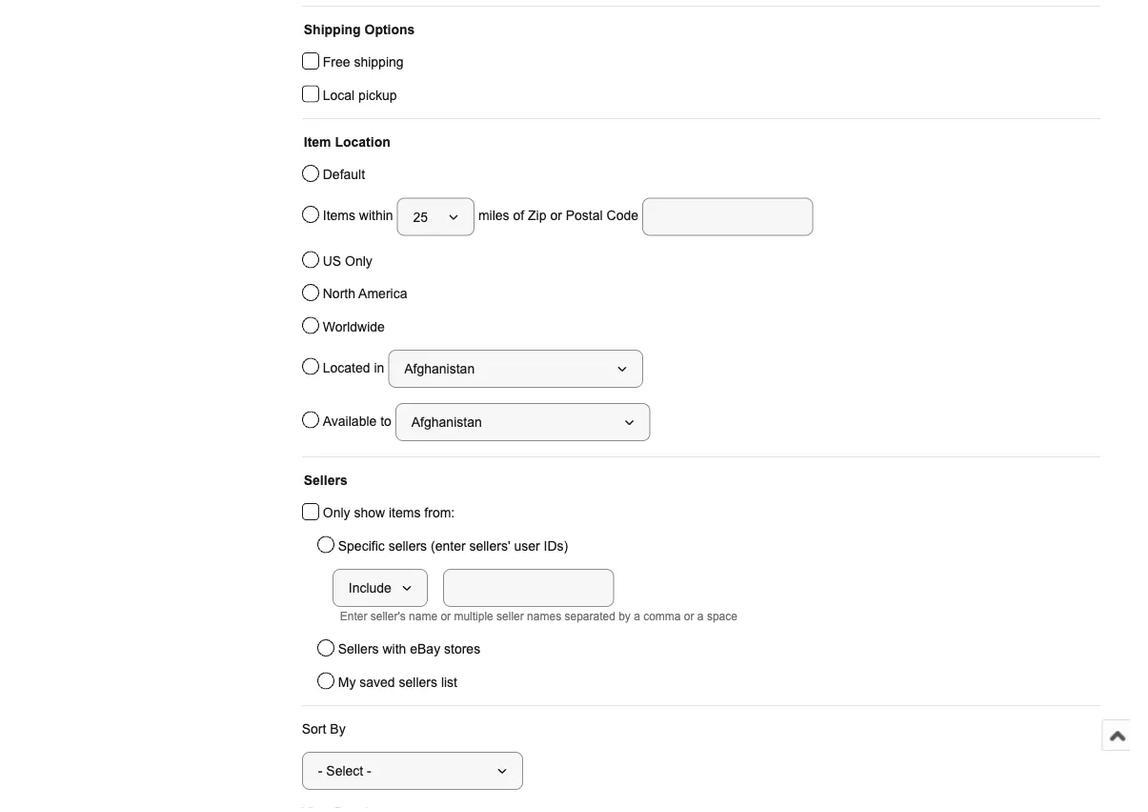 Task type: vqa. For each thing, say whether or not it's contained in the screenshot.
Code
yes



Task type: locate. For each thing, give the bounding box(es) containing it.
or right the name
[[441, 610, 451, 623]]

item location
[[304, 134, 391, 149]]

miles of zip or postal code
[[475, 208, 642, 223]]

or
[[550, 208, 562, 223], [441, 610, 451, 623], [684, 610, 694, 623]]

default
[[323, 167, 365, 182]]

sellers left list
[[399, 675, 437, 690]]

or right zip
[[550, 208, 562, 223]]

miles
[[478, 208, 510, 223]]

items within
[[323, 208, 397, 223]]

us only
[[323, 254, 373, 268]]

from:
[[424, 506, 455, 520]]

available to
[[323, 414, 395, 429]]

a
[[634, 610, 640, 623], [698, 610, 704, 623]]

sellers
[[304, 473, 348, 488], [338, 642, 379, 657]]

1 vertical spatial sellers
[[399, 675, 437, 690]]

a right 'by'
[[634, 610, 640, 623]]

located
[[323, 360, 370, 375]]

names
[[527, 610, 562, 623]]

specific sellers (enter sellers' user ids)
[[338, 539, 568, 553]]

shipping
[[354, 55, 404, 70]]

sellers down available
[[304, 473, 348, 488]]

Seller ID text field
[[443, 569, 614, 607]]

sellers down enter
[[338, 642, 379, 657]]

1 vertical spatial sellers
[[338, 642, 379, 657]]

a left space
[[698, 610, 704, 623]]

2 a from the left
[[698, 610, 704, 623]]

ids)
[[544, 539, 568, 553]]

pickup
[[358, 88, 397, 102]]

only left the show
[[323, 506, 350, 520]]

sellers with ebay stores
[[338, 642, 481, 657]]

sellers for sellers
[[304, 473, 348, 488]]

north
[[323, 286, 355, 301]]

0 horizontal spatial a
[[634, 610, 640, 623]]

us
[[323, 254, 341, 268]]

in
[[374, 360, 384, 375]]

1 horizontal spatial a
[[698, 610, 704, 623]]

comma
[[644, 610, 681, 623]]

seller
[[497, 610, 524, 623]]

1 a from the left
[[634, 610, 640, 623]]

1 horizontal spatial or
[[550, 208, 562, 223]]

code
[[607, 208, 639, 223]]

sellers down the "items"
[[389, 539, 427, 553]]

list
[[441, 675, 458, 690]]

items
[[389, 506, 421, 520]]

item
[[304, 134, 331, 149]]

only right us
[[345, 254, 373, 268]]

saved
[[360, 675, 395, 690]]

sellers for sellers with ebay stores
[[338, 642, 379, 657]]

by
[[330, 722, 346, 736]]

ebay
[[410, 642, 440, 657]]

free shipping
[[323, 55, 404, 70]]

free
[[323, 55, 350, 70]]

sellers
[[389, 539, 427, 553], [399, 675, 437, 690]]

specific
[[338, 539, 385, 553]]

(enter
[[431, 539, 466, 553]]

with
[[383, 642, 406, 657]]

enter seller's name or multiple seller names separated by a comma or a space
[[340, 610, 738, 623]]

multiple
[[454, 610, 493, 623]]

0 vertical spatial sellers
[[304, 473, 348, 488]]

or right 'comma'
[[684, 610, 694, 623]]

only
[[345, 254, 373, 268], [323, 506, 350, 520]]

to
[[380, 414, 392, 429]]

sellers'
[[469, 539, 510, 553]]

0 horizontal spatial or
[[441, 610, 451, 623]]

shipping options
[[304, 22, 415, 37]]



Task type: describe. For each thing, give the bounding box(es) containing it.
of
[[513, 208, 524, 223]]

0 vertical spatial only
[[345, 254, 373, 268]]

separated
[[565, 610, 616, 623]]

shipping
[[304, 22, 361, 37]]

my
[[338, 675, 356, 690]]

items
[[323, 208, 355, 223]]

only show items from:
[[323, 506, 455, 520]]

north america
[[323, 286, 407, 301]]

options
[[365, 22, 415, 37]]

location
[[335, 134, 391, 149]]

local
[[323, 88, 355, 102]]

seller's
[[371, 610, 406, 623]]

space
[[707, 610, 738, 623]]

local pickup
[[323, 88, 397, 102]]

my saved sellers list
[[338, 675, 458, 690]]

postal
[[566, 208, 603, 223]]

sort by
[[302, 722, 346, 736]]

Zip or Postal Code text field
[[642, 198, 813, 236]]

0 vertical spatial sellers
[[389, 539, 427, 553]]

america
[[358, 286, 407, 301]]

show
[[354, 506, 385, 520]]

within
[[359, 208, 393, 223]]

1 vertical spatial only
[[323, 506, 350, 520]]

available
[[323, 414, 377, 429]]

or for multiple
[[441, 610, 451, 623]]

worldwide
[[323, 319, 385, 334]]

or for postal
[[550, 208, 562, 223]]

name
[[409, 610, 438, 623]]

zip
[[528, 208, 547, 223]]

by
[[619, 610, 631, 623]]

sort
[[302, 722, 326, 736]]

enter
[[340, 610, 367, 623]]

located in
[[323, 360, 388, 375]]

2 horizontal spatial or
[[684, 610, 694, 623]]

stores
[[444, 642, 481, 657]]

user
[[514, 539, 540, 553]]



